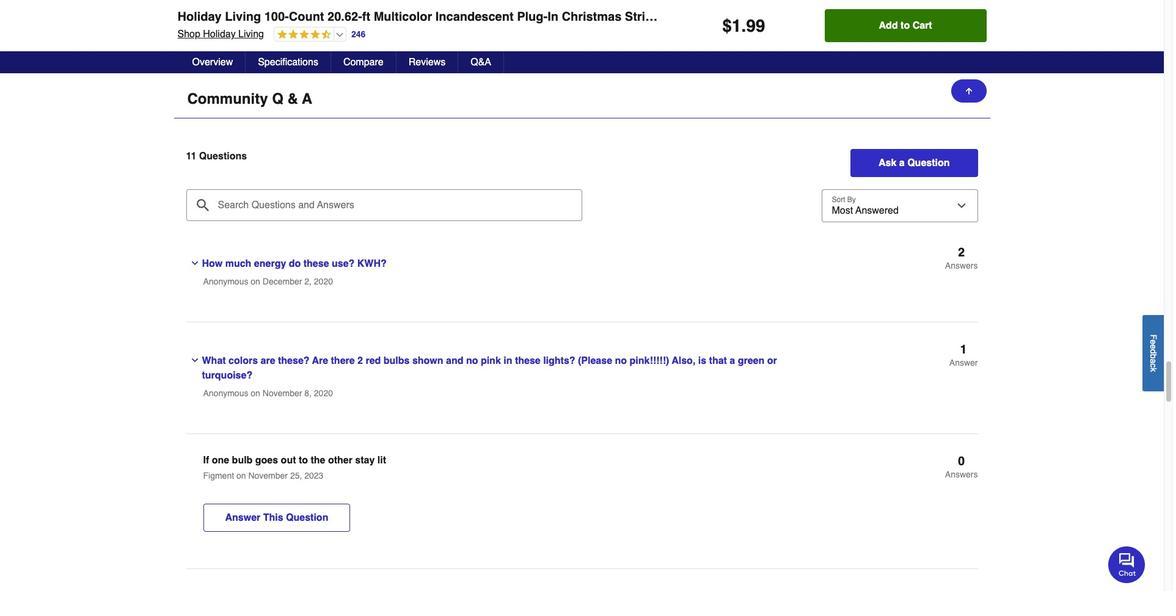 Task type: vqa. For each thing, say whether or not it's contained in the screenshot.
color button at the right of page
no



Task type: describe. For each thing, give the bounding box(es) containing it.
turquoise?
[[202, 370, 253, 381]]

ask
[[879, 158, 897, 169]]

is
[[699, 356, 707, 367]]

arrow up image
[[964, 86, 974, 96]]

how much energy do these use?  kwh? button
[[186, 247, 820, 272]]

chevron up image
[[965, 93, 977, 105]]

add to cart button
[[825, 9, 987, 42]]

the
[[311, 455, 325, 466]]

answers for 2
[[945, 261, 978, 271]]

cart
[[913, 20, 933, 31]]

questions
[[199, 151, 247, 162]]

figment's question on november 25, 2023 element
[[186, 455, 978, 570]]

shop holiday living
[[178, 29, 264, 40]]

community q & a button
[[174, 80, 991, 118]]

do
[[289, 258, 301, 269]]

1 vertical spatial living
[[238, 29, 264, 40]]

bulb
[[232, 455, 253, 466]]

lights
[[664, 10, 701, 24]]

1 answer
[[950, 343, 978, 368]]

b
[[1149, 354, 1159, 359]]

other
[[328, 455, 353, 466]]

and
[[446, 356, 464, 367]]

compare
[[343, 57, 384, 68]]

1 inside 1 answer
[[961, 343, 967, 357]]

0 answers element
[[945, 455, 978, 480]]

anonymous on december 2, 2020
[[203, 277, 333, 287]]

december
[[263, 277, 302, 287]]

0 vertical spatial november
[[263, 389, 302, 398]]

community
[[187, 90, 268, 107]]

anonymous on november 8, 2020
[[203, 389, 333, 398]]

out
[[281, 455, 296, 466]]

anonymous for 1
[[203, 389, 248, 398]]

also,
[[672, 356, 696, 367]]

answer inside button
[[225, 513, 261, 524]]

2023
[[305, 471, 324, 481]]

that
[[709, 356, 727, 367]]

2 answers element
[[945, 246, 978, 271]]

bulbs
[[384, 356, 410, 367]]

a inside what colors are these? are there 2 red bulbs shown and no pink in these lights? (please no pink!!!!!) also, is that a green or turquoise?
[[730, 356, 735, 367]]

green
[[738, 356, 765, 367]]

reviews button
[[397, 51, 459, 73]]

these inside what colors are these? are there 2 red bulbs shown and no pink in these lights? (please no pink!!!!!) also, is that a green or turquoise?
[[515, 356, 541, 367]]

to inside button
[[901, 20, 910, 31]]

red
[[366, 356, 381, 367]]

pink!!!!!)
[[630, 356, 670, 367]]

0 horizontal spatial 1
[[732, 16, 742, 35]]

4.5 stars image
[[274, 29, 331, 41]]

holiday living 100-count 20.62-ft multicolor incandescent plug-in christmas string lights
[[178, 10, 701, 24]]

christmas
[[562, 10, 622, 24]]

q
[[272, 90, 284, 107]]

question inside 11 questions ask a question
[[908, 158, 950, 169]]

0
[[959, 455, 965, 469]]

more
[[696, 29, 724, 40]]

a inside 11 questions ask a question
[[900, 158, 905, 169]]

how
[[202, 258, 223, 269]]

11
[[186, 151, 196, 162]]

there
[[331, 356, 355, 367]]

2 inside what colors are these? are there 2 red bulbs shown and no pink in these lights? (please no pink!!!!!) also, is that a green or turquoise?
[[358, 356, 363, 367]]

answer this question
[[225, 513, 329, 524]]

plug-
[[517, 10, 548, 24]]

(please
[[578, 356, 613, 367]]

2 inside 2 answers
[[959, 246, 965, 260]]

overview button
[[180, 51, 246, 73]]

figment
[[203, 471, 234, 481]]

this
[[263, 513, 283, 524]]

community q & a
[[187, 90, 312, 107]]

are
[[312, 356, 328, 367]]

99
[[746, 16, 765, 35]]

$
[[723, 16, 732, 35]]

shop
[[178, 29, 200, 40]]

on for 2
[[251, 277, 260, 287]]

2 no from the left
[[615, 356, 627, 367]]

.
[[742, 16, 746, 35]]



Task type: locate. For each thing, give the bounding box(es) containing it.
8,
[[305, 389, 312, 398]]

these up 2,
[[304, 258, 329, 269]]

colors
[[229, 356, 258, 367]]

question inside button
[[286, 513, 329, 524]]

multicolor
[[374, 10, 432, 24]]

string
[[625, 10, 661, 24]]

1 vertical spatial on
[[251, 389, 260, 398]]

1 vertical spatial 2
[[358, 356, 363, 367]]

0 horizontal spatial these
[[304, 258, 329, 269]]

much
[[225, 258, 251, 269]]

a
[[302, 90, 312, 107]]

k
[[1149, 368, 1159, 372]]

0 vertical spatial answer
[[950, 358, 978, 368]]

these?
[[278, 356, 310, 367]]

1 horizontal spatial to
[[901, 20, 910, 31]]

question
[[908, 158, 950, 169], [286, 513, 329, 524]]

or
[[768, 356, 777, 367]]

what colors are these? are there 2 red bulbs shown and no pink in these lights? (please no pink!!!!!) also, is that a green or turquoise? button
[[186, 344, 820, 384]]

$ 1 . 99
[[723, 16, 765, 35]]

incandescent
[[436, 10, 514, 24]]

e up b
[[1149, 345, 1159, 349]]

add to cart
[[879, 20, 933, 31]]

to right add
[[901, 20, 910, 31]]

on down the turquoise?
[[251, 389, 260, 398]]

0 horizontal spatial answer
[[225, 513, 261, 524]]

0 vertical spatial 1
[[732, 16, 742, 35]]

2 anonymous from the top
[[203, 389, 248, 398]]

in
[[504, 356, 513, 367]]

anonymous down the turquoise?
[[203, 389, 248, 398]]

are
[[261, 356, 275, 367]]

holiday up overview button
[[203, 29, 236, 40]]

these
[[304, 258, 329, 269], [515, 356, 541, 367]]

what
[[202, 356, 226, 367]]

1 horizontal spatial 2
[[959, 246, 965, 260]]

what colors are these? are there 2 red bulbs shown and no pink in these lights? (please no pink!!!!!) also, is that a green or turquoise?
[[202, 356, 777, 381]]

more button
[[625, 23, 737, 46]]

pink
[[481, 356, 501, 367]]

on inside if one bulb goes out to the other stay lit figment on november 25, 2023
[[237, 471, 246, 481]]

answers for 0
[[945, 470, 978, 480]]

these right in at the bottom of the page
[[515, 356, 541, 367]]

a up k
[[1149, 359, 1159, 364]]

0 vertical spatial chevron down image
[[190, 258, 200, 268]]

november left the 8,
[[263, 389, 302, 398]]

answer this question button
[[203, 504, 351, 532]]

living up shop holiday living
[[225, 10, 261, 24]]

how much energy do these use?  kwh?
[[202, 258, 387, 269]]

use?
[[332, 258, 355, 269]]

energy
[[254, 258, 286, 269]]

2,
[[305, 277, 312, 287]]

0 vertical spatial answers
[[945, 261, 978, 271]]

a right the that
[[730, 356, 735, 367]]

0 vertical spatial on
[[251, 277, 260, 287]]

1 horizontal spatial answer
[[950, 358, 978, 368]]

1 horizontal spatial a
[[900, 158, 905, 169]]

november
[[263, 389, 302, 398], [248, 471, 288, 481]]

0 vertical spatial 2020
[[314, 277, 333, 287]]

living
[[225, 10, 261, 24], [238, 29, 264, 40]]

november inside if one bulb goes out to the other stay lit figment on november 25, 2023
[[248, 471, 288, 481]]

compare button
[[331, 51, 397, 73]]

holiday up 'shop'
[[178, 10, 222, 24]]

2020 right 2,
[[314, 277, 333, 287]]

chevron down image for 2
[[190, 258, 200, 268]]

1 vertical spatial 1
[[961, 343, 967, 357]]

to inside if one bulb goes out to the other stay lit figment on november 25, 2023
[[299, 455, 308, 466]]

chevron down image for 1
[[190, 356, 200, 365]]

0 vertical spatial to
[[901, 20, 910, 31]]

0 horizontal spatial question
[[286, 513, 329, 524]]

1 horizontal spatial 1
[[961, 343, 967, 357]]

1 anonymous from the top
[[203, 277, 248, 287]]

answer
[[950, 358, 978, 368], [225, 513, 261, 524]]

0 horizontal spatial 2
[[358, 356, 363, 367]]

20.62-
[[328, 10, 362, 24]]

e up d
[[1149, 340, 1159, 345]]

stay
[[355, 455, 375, 466]]

anonymous down much
[[203, 277, 248, 287]]

lights?
[[543, 356, 576, 367]]

0 horizontal spatial to
[[299, 455, 308, 466]]

kwh?
[[357, 258, 387, 269]]

2020
[[314, 277, 333, 287], [314, 389, 333, 398]]

e
[[1149, 340, 1159, 345], [1149, 345, 1159, 349]]

answers inside figment's question on november 25, 2023 element
[[945, 470, 978, 480]]

1 horizontal spatial these
[[515, 356, 541, 367]]

11 questions ask a question
[[186, 151, 950, 169]]

reviews
[[409, 57, 446, 68]]

q&a button
[[459, 51, 504, 73]]

2020 for 1
[[314, 389, 333, 398]]

a right the ask
[[900, 158, 905, 169]]

to
[[901, 20, 910, 31], [299, 455, 308, 466]]

0 horizontal spatial no
[[466, 356, 478, 367]]

1 no from the left
[[466, 356, 478, 367]]

1 horizontal spatial no
[[615, 356, 627, 367]]

these inside button
[[304, 258, 329, 269]]

chevron down image left "what"
[[190, 356, 200, 365]]

q&a
[[471, 57, 491, 68]]

1 vertical spatial answer
[[225, 513, 261, 524]]

0 horizontal spatial a
[[730, 356, 735, 367]]

chevron down image inside how much energy do these use?  kwh? button
[[190, 258, 200, 268]]

1 vertical spatial chevron down image
[[190, 356, 200, 365]]

specifications button
[[246, 51, 331, 73]]

1 chevron down image from the top
[[190, 258, 200, 268]]

answers
[[945, 261, 978, 271], [945, 470, 978, 480]]

&
[[288, 90, 298, 107]]

if
[[203, 455, 209, 466]]

specifications
[[258, 57, 318, 68]]

f
[[1149, 335, 1159, 340]]

2 answers
[[945, 246, 978, 271]]

count
[[289, 10, 324, 24]]

if one bulb goes out to the other stay lit figment on november 25, 2023
[[203, 455, 386, 481]]

1 vertical spatial answers
[[945, 470, 978, 480]]

1 vertical spatial to
[[299, 455, 308, 466]]

1 answers from the top
[[945, 261, 978, 271]]

f e e d b a c k
[[1149, 335, 1159, 372]]

add
[[879, 20, 898, 31]]

no
[[466, 356, 478, 367], [615, 356, 627, 367]]

1 vertical spatial holiday
[[203, 29, 236, 40]]

anonymous for 2
[[203, 277, 248, 287]]

on for 1
[[251, 389, 260, 398]]

f e e d b a c k button
[[1143, 315, 1164, 392]]

1 e from the top
[[1149, 340, 1159, 345]]

0 vertical spatial holiday
[[178, 10, 222, 24]]

in
[[548, 10, 559, 24]]

to left the
[[299, 455, 308, 466]]

2020 for 2
[[314, 277, 333, 287]]

246
[[351, 29, 366, 39]]

0 vertical spatial living
[[225, 10, 261, 24]]

0 vertical spatial 2
[[959, 246, 965, 260]]

chevron down image inside what colors are these? are there 2 red bulbs shown and no pink in these lights? (please no pink!!!!!) also, is that a green or turquoise? "button"
[[190, 356, 200, 365]]

2 chevron down image from the top
[[190, 356, 200, 365]]

100-
[[265, 10, 289, 24]]

no right '(please'
[[615, 356, 627, 367]]

holiday
[[178, 10, 222, 24], [203, 29, 236, 40]]

overview
[[192, 57, 233, 68]]

0 vertical spatial anonymous
[[203, 277, 248, 287]]

d
[[1149, 349, 1159, 354]]

0 vertical spatial question
[[908, 158, 950, 169]]

1 vertical spatial these
[[515, 356, 541, 367]]

a inside button
[[1149, 359, 1159, 364]]

1 vertical spatial november
[[248, 471, 288, 481]]

1 2020 from the top
[[314, 277, 333, 287]]

c
[[1149, 364, 1159, 368]]

1 horizontal spatial question
[[908, 158, 950, 169]]

goes
[[255, 455, 278, 466]]

on down bulb
[[237, 471, 246, 481]]

2 2020 from the top
[[314, 389, 333, 398]]

1 vertical spatial anonymous
[[203, 389, 248, 398]]

Search Questions and Answers text field
[[186, 189, 582, 221]]

shown
[[413, 356, 444, 367]]

ask a question button
[[851, 149, 978, 177]]

no right and
[[466, 356, 478, 367]]

2 horizontal spatial a
[[1149, 359, 1159, 364]]

ft
[[362, 10, 370, 24]]

one
[[212, 455, 229, 466]]

2 answers from the top
[[945, 470, 978, 480]]

living up specifications
[[238, 29, 264, 40]]

november down goes
[[248, 471, 288, 481]]

1 vertical spatial 2020
[[314, 389, 333, 398]]

chat invite button image
[[1109, 546, 1146, 584]]

lit
[[378, 455, 386, 466]]

2 e from the top
[[1149, 345, 1159, 349]]

0 vertical spatial these
[[304, 258, 329, 269]]

1 answer element
[[950, 343, 978, 368]]

2020 right the 8,
[[314, 389, 333, 398]]

question right this
[[286, 513, 329, 524]]

2 vertical spatial on
[[237, 471, 246, 481]]

1 vertical spatial question
[[286, 513, 329, 524]]

chevron down image left how on the left of page
[[190, 258, 200, 268]]

on down energy
[[251, 277, 260, 287]]

question right the ask
[[908, 158, 950, 169]]

chevron down image
[[190, 258, 200, 268], [190, 356, 200, 365]]



